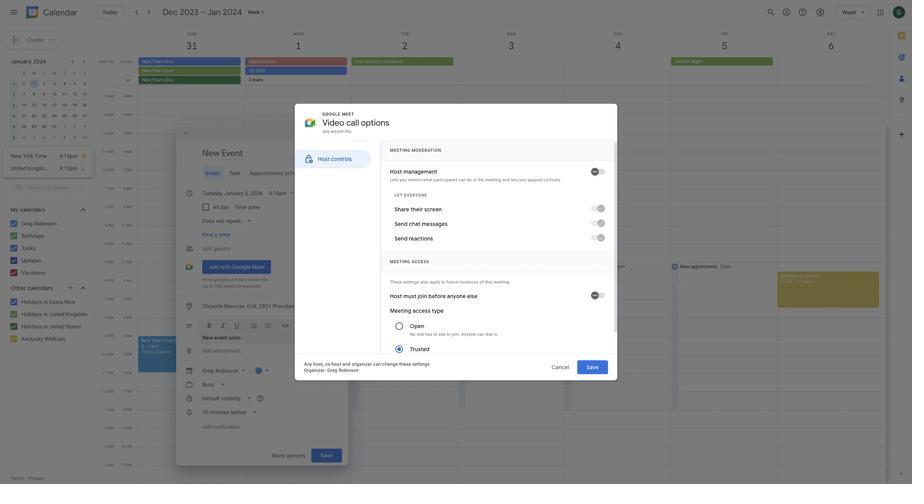 Task type: vqa. For each thing, say whether or not it's contained in the screenshot.


Task type: describe. For each thing, give the bounding box(es) containing it.
7 down the december 31 "element"
[[23, 92, 25, 96]]

january 2024
[[11, 58, 46, 65]]

15
[[32, 103, 36, 107]]

my
[[11, 206, 19, 213]]

united inside list
[[11, 165, 26, 171]]

jan
[[207, 7, 221, 18]]

3 more
[[249, 77, 263, 83]]

1 vertical spatial 11 am
[[121, 242, 132, 246]]

0 horizontal spatial january
[[11, 58, 32, 65]]

square
[[156, 349, 170, 355]]

birthdays
[[22, 233, 44, 239]]

join
[[209, 264, 219, 271]]

new york time
[[11, 153, 47, 159]]

20
[[83, 103, 87, 107]]

more
[[253, 77, 263, 83]]

row containing 7
[[9, 89, 90, 100]]

16
[[42, 103, 46, 107]]

14 element
[[19, 101, 29, 110]]

column header inside january 2024 grid
[[9, 68, 19, 78]]

23
[[42, 114, 46, 118]]

kentucky
[[22, 336, 43, 342]]

join with google meet link
[[202, 260, 271, 274]]

january inside button
[[364, 59, 381, 64]]

meet
[[252, 264, 265, 271]]

new year's eve event 4 – 6pm times square
[[141, 338, 186, 355]]

1 horizontal spatial 2 pm
[[123, 297, 132, 301]]

week 1
[[248, 10, 264, 15]]

attachment
[[213, 348, 241, 354]]

row containing s
[[9, 68, 90, 78]]

9:15pm
[[60, 165, 78, 171]]

2 t from the left
[[63, 71, 66, 75]]

7 down 6 am
[[123, 168, 125, 172]]

greg robinson
[[22, 221, 57, 227]]

notification
[[213, 424, 240, 430]]

2 am
[[105, 426, 114, 430]]

add notification
[[202, 424, 240, 430]]

guest
[[223, 284, 235, 289]]

1 t from the left
[[43, 71, 45, 75]]

twelfth night
[[675, 59, 703, 64]]

find
[[202, 231, 213, 238]]

new event soon
[[202, 335, 241, 341]]

9 inside february 9 element
[[74, 135, 76, 139]]

formatting options toolbar
[[199, 319, 342, 335]]

grid containing new year's eve
[[98, 25, 891, 484]]

17
[[52, 103, 57, 107]]

row containing new appointment
[[135, 41, 885, 484]]

ooo button
[[245, 66, 347, 75]]

6pm
[[149, 344, 159, 349]]

0 vertical spatial 3 pm
[[105, 223, 114, 227]]

appointment button
[[247, 57, 347, 66]]

0 vertical spatial 4 pm
[[105, 242, 114, 246]]

robinson
[[34, 221, 57, 227]]

29 element
[[30, 122, 39, 131]]

7 right february 6 element on the left top of the page
[[53, 135, 56, 139]]

add notification button
[[199, 420, 243, 434]]

0 vertical spatial 9 am
[[105, 113, 114, 117]]

1 horizontal spatial 8 pm
[[123, 408, 132, 412]]

4:15pm inside new event 4:15pm , chipotle mexican grill
[[363, 348, 379, 353]]

tasks
[[22, 245, 36, 251]]

cell containing new year's eve
[[139, 57, 245, 103]]

26 element
[[70, 111, 79, 121]]

25
[[62, 114, 67, 118]]

2:30pm
[[798, 279, 814, 284]]

february 1 element
[[60, 122, 69, 131]]

12pm inside button
[[613, 264, 625, 269]]

chipotle
[[381, 348, 398, 353]]

google
[[233, 264, 251, 271]]

22
[[32, 114, 36, 118]]

february 2 element
[[70, 122, 79, 131]]

0 vertical spatial 8 am
[[105, 94, 114, 98]]

Description text field
[[202, 335, 339, 341]]

0 vertical spatial 11 am
[[103, 149, 114, 154]]

1 horizontal spatial 8 am
[[123, 186, 132, 191]]

12 am
[[103, 389, 114, 393]]

other calendars list
[[2, 296, 95, 345]]

1 horizontal spatial 4 pm
[[123, 334, 132, 338]]

new inside new event 4:15pm , chipotle mexican grill
[[363, 342, 372, 348]]

1 horizontal spatial 1 pm
[[123, 279, 132, 283]]

in for kingdom
[[44, 311, 48, 317]]

york
[[23, 153, 33, 159]]

3 inside 'element'
[[84, 124, 86, 129]]

12 element
[[70, 90, 79, 99]]

1 vertical spatial 6 pm
[[123, 371, 132, 375]]

21 element
[[19, 111, 29, 121]]

0 horizontal spatial 9 pm
[[105, 334, 114, 338]]

calendars for other calendars
[[28, 285, 53, 292]]

all
[[213, 204, 219, 210]]

year's inside new year's eve event 4 – 6pm times square
[[152, 338, 164, 343]]

m
[[32, 71, 36, 75]]

4 inside new year's eve event 4 – 6pm times square
[[141, 344, 144, 349]]

19
[[73, 103, 77, 107]]

connections
[[236, 284, 261, 289]]

appointment for appointment schedule
[[250, 170, 284, 177]]

february 3 element
[[80, 122, 89, 131]]

time zone button
[[232, 200, 263, 214]]

2nd
[[355, 59, 363, 64]]

row containing 14
[[9, 100, 90, 111]]

my calendars
[[11, 206, 45, 213]]

task
[[229, 170, 241, 177]]

calendar heading
[[41, 7, 78, 18]]

1 horizontal spatial 12 pm
[[121, 260, 132, 264]]

0 vertical spatial 10 am
[[103, 131, 114, 135]]

time inside button
[[235, 204, 247, 210]]

grill
[[418, 348, 427, 353]]

7 am
[[123, 168, 132, 172]]

meet.google.com/zrq-
[[202, 277, 248, 282]]

row containing 28
[[9, 121, 90, 132]]

zone
[[248, 204, 260, 210]]

united for holidays in united states
[[49, 324, 65, 330]]

2023
[[180, 7, 199, 18]]

wildcats inside 'other calendars' list
[[45, 336, 65, 342]]

5 am
[[123, 131, 132, 135]]

31 for the december 31 "element"
[[22, 81, 26, 86]]

2 s from the left
[[84, 71, 86, 75]]

schedule
[[285, 170, 309, 177]]

a
[[215, 231, 218, 238]]

0 horizontal spatial 12 pm
[[103, 168, 114, 172]]

rhc
[[262, 277, 268, 282]]

ooo
[[256, 68, 265, 73]]

to element
[[290, 190, 294, 196]]

twelfth
[[675, 59, 691, 64]]

eve inside new year's eve event 4 – 6pm times square
[[166, 338, 173, 343]]

Add title text field
[[202, 148, 342, 159]]

14
[[22, 103, 26, 107]]

vacations
[[22, 270, 45, 276]]

0 vertical spatial 4 am
[[123, 113, 132, 117]]

1 horizontal spatial 7 pm
[[123, 389, 132, 393]]

other calendars button
[[2, 282, 95, 294]]

time zone
[[235, 204, 260, 210]]

costa
[[49, 299, 63, 305]]

event inside button
[[206, 170, 220, 177]]

all day
[[213, 204, 229, 210]]

appointment schedule button
[[247, 166, 312, 180]]

1 horizontal spatial 9 am
[[123, 205, 132, 209]]

1 new year's eve button from the top
[[139, 57, 241, 66]]

list item containing new york time
[[11, 150, 87, 162]]

add attachment
[[202, 348, 241, 354]]

1 horizontal spatial 9 pm
[[123, 426, 132, 430]]

cell containing new year's eve event
[[138, 41, 245, 484]]

february 5 element
[[30, 133, 39, 142]]

1 horizontal spatial 11 pm
[[121, 463, 132, 467]]

my calendars list
[[2, 217, 95, 279]]

night
[[692, 59, 703, 64]]

holidays in united kingdom
[[22, 311, 87, 317]]

december 31 element
[[19, 79, 29, 88]]

terms link
[[11, 476, 24, 481]]

@
[[801, 273, 805, 279]]

1 horizontal spatial 2024
[[223, 7, 242, 18]]

row group inside january 2024 grid
[[9, 78, 90, 143]]

in for rica
[[44, 299, 48, 305]]

to
[[209, 284, 213, 289]]

3 new year's eve button from the top
[[139, 76, 241, 84]]

italic image
[[219, 322, 227, 331]]

3 appointment from the left
[[691, 264, 718, 269]]

privacy link
[[29, 476, 44, 481]]

dec 2023 – jan 2024
[[163, 7, 242, 18]]

united kingdom time 9:15pm
[[11, 165, 78, 171]]

mexican
[[399, 348, 417, 353]]

1 vertical spatial 2024
[[33, 58, 46, 65]]

kingdom inside list
[[27, 165, 49, 171]]

insert link image
[[282, 322, 289, 331]]

28 element
[[19, 122, 29, 131]]

appointment schedule
[[250, 170, 309, 177]]

bold image
[[206, 322, 213, 331]]

1 horizontal spatial 3 am
[[123, 94, 132, 98]]

january 2024 grid
[[7, 68, 90, 143]]

0 horizontal spatial 8 pm
[[105, 315, 114, 320]]

19 element
[[70, 101, 79, 110]]

1 new appointment , 12pm from the left
[[254, 264, 305, 269]]

main drawer image
[[9, 8, 18, 17]]

13 element
[[80, 90, 89, 99]]



Task type: locate. For each thing, give the bounding box(es) containing it.
calendars for my calendars
[[20, 206, 45, 213]]

12pm cell
[[565, 41, 672, 484]]

0 vertical spatial wildcats
[[781, 273, 799, 279]]

soon
[[229, 335, 241, 341]]

12 inside the 12 element
[[73, 92, 77, 96]]

2 new appointment , 12pm from the left
[[361, 264, 412, 269]]

0 vertical spatial calendars
[[20, 206, 45, 213]]

11 am
[[103, 149, 114, 154], [121, 242, 132, 246]]

add left "notification"
[[202, 424, 212, 430]]

2 horizontal spatial event
[[374, 342, 385, 348]]

1 vertical spatial 4:15pm
[[363, 348, 379, 353]]

– right 12:30
[[794, 279, 797, 284]]

2 holidays from the top
[[22, 311, 42, 317]]

row containing 31
[[9, 78, 90, 89]]

11 inside january 2024 grid
[[62, 92, 67, 96]]

2024 up m
[[33, 58, 46, 65]]

4 12pm from the left
[[720, 264, 732, 269]]

20 element
[[80, 101, 89, 110]]

2 vertical spatial holidays
[[22, 324, 42, 330]]

0 horizontal spatial 10 am
[[103, 131, 114, 135]]

1 horizontal spatial 3 pm
[[123, 315, 132, 320]]

7 right rica
[[105, 297, 107, 301]]

9
[[43, 92, 45, 96], [105, 113, 107, 117], [74, 135, 76, 139], [123, 205, 125, 209], [105, 334, 107, 338], [123, 426, 125, 430]]

27
[[83, 114, 87, 118]]

0 horizontal spatial s
[[23, 71, 25, 75]]

1 in from the top
[[44, 299, 48, 305]]

other calendars
[[11, 285, 53, 292]]

6
[[84, 81, 86, 86], [43, 135, 45, 139], [13, 135, 15, 140], [123, 149, 125, 154], [105, 279, 107, 283], [123, 371, 125, 375]]

time for kingdom
[[50, 165, 62, 171]]

s left m
[[23, 71, 25, 75]]

3 in from the top
[[44, 324, 48, 330]]

1 horizontal spatial time
[[50, 165, 62, 171]]

event inside new event 4:15pm , chipotle mexican grill
[[374, 342, 385, 348]]

holidays down holidays in costa rica
[[22, 311, 42, 317]]

31 for 31 element
[[52, 124, 57, 129]]

0 vertical spatial add
[[202, 348, 212, 354]]

– inside wildcats @ gators 12:30 – 2:30pm
[[794, 279, 797, 284]]

1 vertical spatial 10 am
[[121, 223, 132, 227]]

february 9 element
[[70, 133, 79, 142]]

appointment up ooo at the top of the page
[[249, 59, 275, 64]]

3 new appointment , 12pm from the left
[[681, 264, 732, 269]]

list
[[3, 147, 94, 178]]

2 new year's eve button from the top
[[139, 66, 241, 75]]

1 vertical spatial appointment
[[250, 170, 284, 177]]

holidays up kentucky
[[22, 324, 42, 330]]

find a time
[[202, 231, 231, 238]]

0 horizontal spatial 8 am
[[105, 94, 114, 98]]

row containing 4
[[9, 132, 90, 143]]

row containing new year's eve
[[135, 57, 891, 103]]

15 element
[[30, 101, 39, 110]]

9 am down 7 am
[[123, 205, 132, 209]]

1 vertical spatial add
[[202, 424, 212, 430]]

1 vertical spatial 1 pm
[[123, 279, 132, 283]]

1 inside "cell"
[[33, 81, 35, 86]]

2 vertical spatial new year's eve button
[[139, 76, 241, 84]]

0 horizontal spatial 3 am
[[105, 445, 114, 449]]

1 am
[[105, 408, 114, 412]]

4:15pm inside list
[[60, 153, 78, 159]]

row containing 21
[[9, 111, 90, 121]]

up
[[202, 284, 208, 289]]

1 vertical spatial 11 pm
[[121, 463, 132, 467]]

united for holidays in united kingdom
[[49, 311, 65, 317]]

0 horizontal spatial 11 pm
[[103, 371, 114, 375]]

22 element
[[30, 111, 39, 121]]

0 horizontal spatial 4 pm
[[105, 242, 114, 246]]

row
[[135, 41, 885, 484], [135, 57, 891, 103], [9, 68, 90, 78], [9, 78, 90, 89], [9, 89, 90, 100], [9, 100, 90, 111], [9, 111, 90, 121], [9, 121, 90, 132], [9, 132, 90, 143]]

0 vertical spatial 2024
[[223, 7, 242, 18]]

2 in from the top
[[44, 311, 48, 317]]

add for add attachment
[[202, 348, 212, 354]]

6 am
[[123, 149, 132, 154]]

time
[[219, 231, 231, 238]]

wildcats @ gators 12:30 – 2:30pm
[[781, 273, 820, 284]]

3 holidays from the top
[[22, 324, 42, 330]]

1 vertical spatial in
[[44, 311, 48, 317]]

s right f
[[84, 71, 86, 75]]

1 vertical spatial new year's eve button
[[139, 66, 241, 75]]

3 inside button
[[249, 77, 251, 83]]

t right w
[[63, 71, 66, 75]]

8 am
[[105, 94, 114, 98], [123, 186, 132, 191]]

10 element
[[50, 90, 59, 99]]

holidays for holidays in united kingdom
[[22, 311, 42, 317]]

27 element
[[80, 111, 89, 121]]

1 appointment from the left
[[265, 264, 291, 269]]

t right m
[[43, 71, 45, 75]]

kingdom up states
[[66, 311, 87, 317]]

task button
[[226, 166, 244, 180]]

1 vertical spatial 2 pm
[[123, 297, 132, 301]]

in for states
[[44, 324, 48, 330]]

2 vertical spatial time
[[235, 204, 247, 210]]

9 am
[[105, 113, 114, 117], [123, 205, 132, 209]]

today button
[[98, 5, 123, 19]]

united down holidays in united kingdom
[[49, 324, 65, 330]]

31 right 30
[[52, 124, 57, 129]]

row group
[[9, 78, 90, 143]]

1 vertical spatial 8 am
[[123, 186, 132, 191]]

30 element
[[40, 122, 49, 131]]

calendar element
[[25, 5, 78, 22]]

1 vertical spatial holidays
[[22, 311, 42, 317]]

3 am down current
[[123, 94, 132, 98]]

1 horizontal spatial new appointment , 12pm
[[361, 264, 412, 269]]

1 cell
[[29, 78, 39, 89]]

time
[[35, 153, 47, 159], [50, 165, 62, 171], [235, 204, 247, 210]]

week
[[248, 10, 260, 15]]

0 horizontal spatial event
[[174, 338, 186, 343]]

0 vertical spatial kingdom
[[27, 165, 49, 171]]

1 s from the left
[[23, 71, 25, 75]]

2024
[[223, 7, 242, 18], [33, 58, 46, 65]]

holidays for holidays in united states
[[22, 324, 42, 330]]

february 4 element
[[19, 133, 29, 142]]

4:15pm left the chipotle
[[363, 348, 379, 353]]

kingdom down new york time
[[27, 165, 49, 171]]

4 am
[[123, 113, 132, 117], [105, 463, 114, 467]]

None search field
[[0, 178, 95, 194]]

– up times
[[145, 344, 148, 349]]

2nd january (scotland) button
[[352, 57, 454, 66]]

1 vertical spatial 9 pm
[[123, 426, 132, 430]]

1 list item from the top
[[11, 150, 87, 162]]

wildcats inside wildcats @ gators 12:30 – 2:30pm
[[781, 273, 799, 279]]

1 horizontal spatial appointment
[[371, 264, 398, 269]]

, inside new event 4:15pm , chipotle mexican grill
[[379, 348, 380, 353]]

4
[[63, 81, 66, 86], [123, 113, 125, 117], [13, 114, 15, 118], [23, 135, 25, 139], [105, 242, 107, 246], [123, 334, 125, 338], [141, 344, 144, 349], [105, 463, 107, 467]]

event
[[215, 335, 228, 341]]

1 horizontal spatial 10 am
[[121, 223, 132, 227]]

calendars
[[20, 206, 45, 213], [28, 285, 53, 292]]

list item
[[11, 150, 87, 162], [11, 162, 87, 174]]

–
[[201, 7, 206, 18], [290, 190, 294, 196], [794, 279, 797, 284], [145, 344, 148, 349], [25, 476, 28, 481]]

12pm button
[[565, 262, 667, 410]]

gators
[[806, 273, 820, 279]]

holidays down the other calendars
[[22, 299, 42, 305]]

in left costa
[[44, 299, 48, 305]]

18
[[62, 103, 67, 107]]

25 element
[[60, 111, 69, 121]]

january right 2nd
[[364, 59, 381, 64]]

new inside new year's eve event 4 – 6pm times square
[[141, 338, 151, 343]]

states
[[66, 324, 81, 330]]

holidays for holidays in costa rica
[[22, 299, 42, 305]]

7 right 12 am
[[123, 389, 125, 393]]

2 vertical spatial in
[[44, 324, 48, 330]]

join with google meet
[[209, 264, 265, 271]]

24 element
[[50, 111, 59, 121]]

2 12pm from the left
[[400, 264, 412, 269]]

2
[[43, 81, 45, 86], [13, 92, 15, 97], [74, 124, 76, 129], [105, 205, 107, 209], [123, 297, 125, 301], [105, 426, 107, 430]]

appointment inside "appointment schedule" button
[[250, 170, 284, 177]]

time left zone
[[235, 204, 247, 210]]

– right terms link
[[25, 476, 28, 481]]

f
[[74, 71, 76, 75]]

0 horizontal spatial kingdom
[[27, 165, 49, 171]]

time for york
[[35, 153, 47, 159]]

wildcats down the holidays in united states
[[45, 336, 65, 342]]

3 am down the 2 am
[[105, 445, 114, 449]]

0 vertical spatial 12 pm
[[103, 168, 114, 172]]

list item up united kingdom time 9:15pm
[[11, 150, 87, 162]]

2 add from the top
[[202, 424, 212, 430]]

1 horizontal spatial wildcats
[[781, 273, 799, 279]]

1 horizontal spatial tab list
[[892, 25, 913, 463]]

0 vertical spatial new year's eve button
[[139, 57, 241, 66]]

w
[[53, 71, 56, 75]]

0 horizontal spatial 4:15pm
[[60, 153, 78, 159]]

appointment inside button
[[249, 59, 275, 64]]

0 vertical spatial united
[[11, 165, 26, 171]]

0 horizontal spatial appointment
[[265, 264, 291, 269]]

0 horizontal spatial 11 am
[[103, 149, 114, 154]]

0 horizontal spatial 10 pm
[[103, 352, 114, 357]]

wsom-
[[248, 277, 262, 282]]

appointment
[[265, 264, 291, 269], [371, 264, 398, 269], [691, 264, 718, 269]]

numbered list image
[[251, 322, 258, 331]]

time down "february 7" element
[[50, 165, 62, 171]]

1 vertical spatial 3 am
[[105, 445, 114, 449]]

0 vertical spatial 3 am
[[123, 94, 132, 98]]

pm
[[108, 168, 114, 172], [108, 186, 114, 191], [108, 205, 114, 209], [108, 223, 114, 227], [108, 242, 114, 246], [108, 260, 114, 264], [126, 260, 132, 264], [108, 279, 114, 283], [126, 279, 132, 283], [108, 297, 114, 301], [126, 297, 132, 301], [108, 315, 114, 320], [126, 315, 132, 320], [108, 334, 114, 338], [126, 334, 132, 338], [108, 352, 114, 357], [126, 352, 132, 357], [108, 371, 114, 375], [126, 371, 132, 375], [126, 389, 132, 393], [126, 408, 132, 412], [126, 426, 132, 430], [126, 445, 132, 449], [126, 463, 132, 467]]

cell containing wildcats @ gators
[[778, 41, 885, 484]]

18 element
[[60, 101, 69, 110]]

2 appointment from the left
[[371, 264, 398, 269]]

holidays
[[22, 299, 42, 305], [22, 311, 42, 317], [22, 324, 42, 330]]

underline image
[[233, 322, 241, 331]]

0 vertical spatial 5 pm
[[105, 260, 114, 264]]

0 vertical spatial 1 pm
[[105, 186, 114, 191]]

appointment for appointment
[[249, 59, 275, 64]]

february 10 element
[[80, 133, 89, 142]]

1 horizontal spatial january
[[364, 59, 381, 64]]

4:15pm
[[60, 153, 78, 159], [363, 348, 379, 353]]

0 vertical spatial 31
[[22, 81, 26, 86]]

10 am
[[103, 131, 114, 135], [121, 223, 132, 227]]

wildcats
[[781, 273, 799, 279], [45, 336, 65, 342]]

0 vertical spatial 11 pm
[[103, 371, 114, 375]]

in up kentucky wildcats
[[44, 324, 48, 330]]

24
[[52, 114, 57, 118]]

1 horizontal spatial 4 am
[[123, 113, 132, 117]]

1 vertical spatial 8 pm
[[123, 408, 132, 412]]

list containing new york time
[[3, 147, 94, 178]]

8 am down 7 am
[[123, 186, 132, 191]]

4:15pm up 9:15pm
[[60, 153, 78, 159]]

february 6 element
[[40, 133, 49, 142]]

kentucky wildcats
[[22, 336, 65, 342]]

0 horizontal spatial 2 pm
[[105, 205, 114, 209]]

6 pm
[[105, 279, 114, 283], [123, 371, 132, 375]]

tab list
[[892, 25, 913, 463], [183, 166, 342, 180]]

new inside list
[[11, 153, 21, 159]]

1 12pm from the left
[[294, 264, 305, 269]]

0 vertical spatial 7 pm
[[105, 297, 114, 301]]

4 am up 5 am
[[123, 113, 132, 117]]

0 horizontal spatial 2024
[[33, 58, 46, 65]]

1 vertical spatial 7 pm
[[123, 389, 132, 393]]

wildcats up 12:30
[[781, 273, 799, 279]]

january up the december 31 "element"
[[11, 58, 32, 65]]

– left "jan"
[[201, 7, 206, 18]]

0 vertical spatial 6 pm
[[105, 279, 114, 283]]

rica
[[65, 299, 75, 305]]

tab list containing event
[[183, 166, 342, 180]]

0 horizontal spatial tab list
[[183, 166, 342, 180]]

new year's eve button
[[139, 57, 241, 66], [139, 66, 241, 75], [139, 76, 241, 84]]

0 horizontal spatial 9 am
[[105, 113, 114, 117]]

1 vertical spatial time
[[50, 165, 62, 171]]

calendars up holidays in costa rica
[[28, 285, 53, 292]]

0 horizontal spatial 31
[[22, 81, 26, 86]]

8 pm
[[105, 315, 114, 320], [123, 408, 132, 412]]

0 vertical spatial appointment
[[249, 59, 275, 64]]

0 vertical spatial 4:15pm
[[60, 153, 78, 159]]

31
[[22, 81, 26, 86], [52, 124, 57, 129]]

list item containing united kingdom time
[[11, 162, 87, 174]]

row group containing 31
[[9, 78, 90, 143]]

terms
[[11, 476, 24, 481]]

9 am right 27 on the top left of page
[[105, 113, 114, 117]]

1 horizontal spatial kingdom
[[66, 311, 87, 317]]

cell containing appointment
[[245, 57, 352, 103]]

1 vertical spatial kingdom
[[66, 311, 87, 317]]

appointment down the add title text box
[[250, 170, 284, 177]]

31 left 1 "cell"
[[22, 81, 26, 86]]

1 vertical spatial united
[[49, 311, 65, 317]]

4 am down the 2 am
[[105, 463, 114, 467]]

february 7 element
[[50, 133, 59, 142]]

1 horizontal spatial event
[[206, 170, 220, 177]]

1 horizontal spatial 4:15pm
[[363, 348, 379, 353]]

1 vertical spatial 10 pm
[[121, 445, 132, 449]]

– inside new year's eve event 4 – 6pm times square
[[145, 344, 148, 349]]

1 holidays from the top
[[22, 299, 42, 305]]

calendar
[[43, 7, 78, 18]]

1 vertical spatial calendars
[[28, 285, 53, 292]]

0 vertical spatial 10 pm
[[103, 352, 114, 357]]

dec
[[163, 7, 178, 18]]

terms – privacy
[[11, 476, 44, 481]]

– down schedule
[[290, 190, 294, 196]]

add down the 'new event soon'
[[202, 348, 212, 354]]

17 element
[[50, 101, 59, 110]]

times
[[141, 349, 154, 355]]

list item down new york time
[[11, 162, 87, 174]]

0 horizontal spatial 5 pm
[[105, 260, 114, 264]]

2 pm
[[105, 205, 114, 209], [123, 297, 132, 301]]

in down holidays in costa rica
[[44, 311, 48, 317]]

united down costa
[[49, 311, 65, 317]]

23 element
[[40, 111, 49, 121]]

2 list item from the top
[[11, 162, 87, 174]]

1 add from the top
[[202, 348, 212, 354]]

column header
[[9, 68, 19, 78]]

my calendars button
[[2, 204, 95, 216]]

1 horizontal spatial s
[[84, 71, 86, 75]]

in
[[44, 299, 48, 305], [44, 311, 48, 317], [44, 324, 48, 330]]

100
[[214, 284, 222, 289]]

2 horizontal spatial time
[[235, 204, 247, 210]]

february 8 element
[[60, 133, 69, 142]]

1 horizontal spatial 6 pm
[[123, 371, 132, 375]]

30
[[42, 124, 46, 129]]

calendars up greg
[[20, 206, 45, 213]]

3 12pm from the left
[[613, 264, 625, 269]]

1 horizontal spatial 10 pm
[[121, 445, 132, 449]]

gmt+00
[[99, 60, 114, 64]]

time right york
[[35, 153, 47, 159]]

1 pm
[[105, 186, 114, 191], [123, 279, 132, 283]]

0 horizontal spatial t
[[43, 71, 45, 75]]

1 vertical spatial 5 pm
[[123, 352, 132, 357]]

11 pm
[[103, 371, 114, 375], [121, 463, 132, 467]]

0 horizontal spatial 7 pm
[[105, 297, 114, 301]]

7 pm
[[105, 297, 114, 301], [123, 389, 132, 393]]

1 horizontal spatial 31
[[52, 124, 57, 129]]

1 vertical spatial 4 am
[[105, 463, 114, 467]]

29
[[32, 124, 36, 129]]

31 element
[[50, 122, 59, 131]]

1 horizontal spatial 5 pm
[[123, 352, 132, 357]]

2nd january (scotland)
[[355, 59, 403, 64]]

16 element
[[40, 101, 49, 110]]

12:30
[[781, 279, 793, 284]]

31 inside "element"
[[22, 81, 26, 86]]

add for add notification
[[202, 424, 212, 430]]

1 vertical spatial wildcats
[[45, 336, 65, 342]]

cell
[[138, 41, 245, 484], [245, 41, 352, 484], [351, 41, 459, 484], [458, 41, 565, 484], [671, 41, 779, 484], [778, 41, 885, 484], [139, 57, 245, 103], [245, 57, 352, 103], [458, 57, 565, 103], [565, 57, 672, 103], [778, 57, 885, 103]]

event inside new year's eve event 4 – 6pm times square
[[174, 338, 186, 343]]

kingdom inside 'other calendars' list
[[66, 311, 87, 317]]

updates
[[22, 257, 41, 264]]

grid
[[98, 25, 891, 484]]

11 element
[[60, 90, 69, 99]]

8 am right "13" element
[[105, 94, 114, 98]]

bulleted list image
[[264, 322, 272, 331]]

0 horizontal spatial 1 pm
[[105, 186, 114, 191]]

other
[[11, 285, 26, 292]]

holidays in united states
[[22, 324, 81, 330]]

2024 right "jan"
[[223, 7, 242, 18]]

united down york
[[11, 165, 26, 171]]

find a time button
[[199, 228, 234, 242]]



